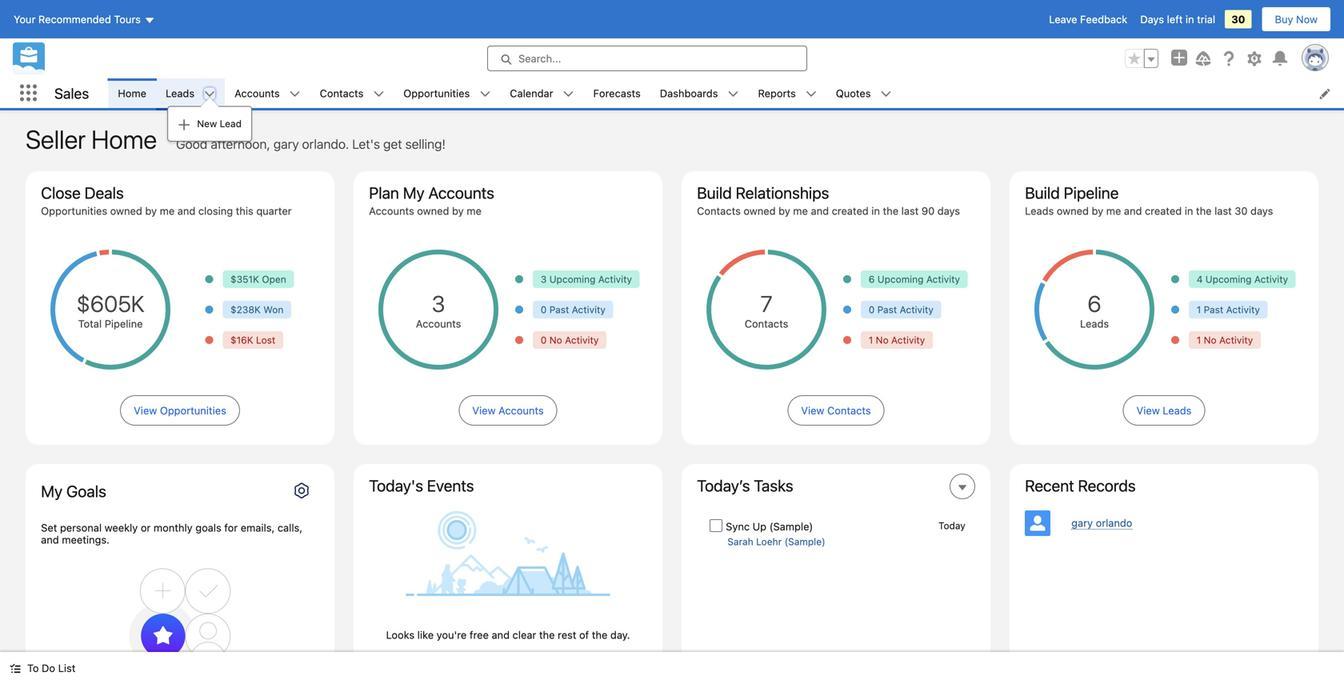 Task type: vqa. For each thing, say whether or not it's contained in the screenshot.


Task type: locate. For each thing, give the bounding box(es) containing it.
open
[[262, 274, 286, 285]]

2 last from the left
[[1215, 205, 1232, 217]]

text default image inside contacts list item
[[373, 88, 384, 100]]

quotes list item
[[826, 78, 901, 108]]

4 owned from the left
[[1057, 205, 1089, 217]]

leads
[[166, 87, 195, 99], [1025, 205, 1054, 217], [1080, 318, 1109, 330], [1163, 405, 1192, 417]]

in for 6
[[1185, 205, 1193, 217]]

0 horizontal spatial opportunities
[[41, 205, 107, 217]]

my
[[403, 183, 425, 202], [41, 482, 63, 501]]

today's tasks
[[697, 476, 793, 495]]

set inside set personal weekly or monthly goals for emails, calls, and meetings.
[[41, 522, 57, 534]]

1 vertical spatial my
[[41, 482, 63, 501]]

4 by from the left
[[1092, 205, 1104, 217]]

tasks
[[754, 476, 793, 495]]

1 horizontal spatial build
[[1025, 183, 1060, 202]]

3 by from the left
[[779, 205, 790, 217]]

90
[[922, 205, 935, 217]]

gary left orlando
[[1072, 517, 1093, 529]]

2 horizontal spatial upcoming
[[1206, 274, 1252, 285]]

1 vertical spatial gary
[[1072, 517, 1093, 529]]

2 by from the left
[[452, 205, 464, 217]]

the up 4 on the top right
[[1196, 205, 1212, 217]]

2 horizontal spatial no
[[1204, 334, 1217, 346]]

text default image
[[204, 88, 215, 100], [289, 88, 301, 100], [728, 88, 739, 100], [178, 118, 191, 131], [10, 663, 21, 674]]

no down 3 upcoming activity
[[550, 334, 562, 346]]

set
[[296, 476, 319, 495], [41, 522, 57, 534]]

events
[[427, 476, 474, 495]]

2 vertical spatial opportunities
[[160, 405, 226, 417]]

view for 3
[[472, 405, 496, 417]]

build pipeline
[[1025, 183, 1119, 202]]

1 vertical spatial 6
[[1088, 290, 1102, 317]]

$605k total pipeline
[[77, 290, 145, 330]]

0 horizontal spatial days
[[938, 205, 960, 217]]

text default image inside calendar list item
[[563, 88, 574, 100]]

gary left orlando.
[[273, 136, 299, 152]]

owned down build relationships
[[744, 205, 776, 217]]

and for 7
[[811, 205, 829, 217]]

no down 1 past activity
[[1204, 334, 1217, 346]]

past down the 4 upcoming activity
[[1204, 304, 1224, 315]]

me down build pipeline
[[1106, 205, 1121, 217]]

1 horizontal spatial 0 past activity
[[869, 304, 934, 315]]

tours
[[114, 13, 141, 25]]

past up 0 no activity
[[550, 304, 569, 315]]

1 vertical spatial set
[[41, 522, 57, 534]]

text default image left contacts 'link'
[[289, 88, 301, 100]]

1 no from the left
[[550, 334, 562, 346]]

by for $605k
[[145, 205, 157, 217]]

0 horizontal spatial created
[[832, 205, 869, 217]]

Calls text field
[[41, 531, 174, 560]]

pipeline up leads owned by me and created in the last 30 days
[[1064, 183, 1119, 202]]

upcoming down 90
[[878, 274, 924, 285]]

3 for 3 accounts
[[432, 290, 445, 317]]

text default image right calendar
[[563, 88, 574, 100]]

pipeline down $605k
[[105, 318, 143, 330]]

meetings
[[277, 516, 319, 527]]

1 0 past activity from the left
[[541, 304, 606, 315]]

2 1 no activity from the left
[[1197, 334, 1253, 346]]

1 vertical spatial 3
[[432, 290, 445, 317]]

1 me from the left
[[160, 205, 175, 217]]

view leads link
[[1123, 395, 1205, 426]]

(sample) up 'sarah loehr (sample)' link
[[769, 521, 813, 533]]

1 past from the left
[[550, 304, 569, 315]]

list containing home
[[108, 78, 1344, 142]]

$351k
[[230, 274, 259, 285]]

set left personal
[[41, 522, 57, 534]]

1 vertical spatial (sample)
[[785, 536, 826, 547]]

set for set goals
[[296, 476, 319, 495]]

activity
[[598, 274, 632, 285], [927, 274, 960, 285], [1255, 274, 1288, 285], [572, 304, 606, 315], [900, 304, 934, 315], [1226, 304, 1260, 315], [565, 334, 599, 346], [891, 334, 925, 346], [1220, 334, 1253, 346]]

opportunities inside list item
[[404, 87, 470, 99]]

by down plan my accounts
[[452, 205, 464, 217]]

0 vertical spatial 3
[[541, 274, 547, 285]]

1 horizontal spatial upcoming
[[878, 274, 924, 285]]

no down 6 upcoming activity
[[876, 334, 889, 346]]

deals
[[85, 183, 124, 202]]

(sample)
[[769, 521, 813, 533], [785, 536, 826, 547]]

0 past activity up 0 no activity
[[541, 304, 606, 315]]

home
[[118, 87, 146, 99], [91, 124, 157, 154]]

close deals
[[41, 183, 124, 202]]

3 upcoming from the left
[[1206, 274, 1252, 285]]

0 up 0 no activity
[[541, 304, 547, 315]]

text default image for reports
[[806, 88, 817, 100]]

text default image inside accounts list item
[[289, 88, 301, 100]]

3 no from the left
[[1204, 334, 1217, 346]]

1 owned from the left
[[110, 205, 142, 217]]

text default image
[[373, 88, 384, 100], [480, 88, 491, 100], [563, 88, 574, 100], [806, 88, 817, 100], [881, 88, 892, 100]]

1 vertical spatial pipeline
[[105, 318, 143, 330]]

$351k open
[[230, 274, 286, 285]]

reports list item
[[749, 78, 826, 108]]

0 vertical spatial (sample)
[[769, 521, 813, 533]]

owned for 6
[[1057, 205, 1089, 217]]

weekly
[[105, 522, 138, 534]]

1 horizontal spatial goals
[[252, 476, 292, 495]]

1 horizontal spatial gary
[[1072, 517, 1093, 529]]

4 view from the left
[[1137, 405, 1160, 417]]

gary orlando link
[[1072, 517, 1133, 530]]

2 days from the left
[[1251, 205, 1273, 217]]

view
[[134, 405, 157, 417], [472, 405, 496, 417], [801, 405, 825, 417], [1137, 405, 1160, 417]]

30 right trial
[[1232, 13, 1246, 25]]

goals
[[195, 522, 221, 534]]

1 by from the left
[[145, 205, 157, 217]]

seller
[[26, 124, 86, 154]]

0 vertical spatial pipeline
[[1064, 183, 1119, 202]]

loehr
[[756, 536, 782, 547]]

days up the 4 upcoming activity
[[1251, 205, 1273, 217]]

text default image left calendar link
[[480, 88, 491, 100]]

leads list item
[[156, 78, 252, 142]]

list
[[108, 78, 1344, 142]]

1 1 no activity from the left
[[869, 334, 925, 346]]

1 upcoming from the left
[[550, 274, 596, 285]]

my up "accounts owned by me"
[[403, 183, 425, 202]]

text default image for opportunities
[[480, 88, 491, 100]]

goals for my goals
[[66, 482, 106, 501]]

text default image left reports
[[728, 88, 739, 100]]

home down the home link
[[91, 124, 157, 154]]

lead
[[220, 118, 242, 129]]

0 vertical spatial my
[[403, 183, 425, 202]]

0 horizontal spatial upcoming
[[550, 274, 596, 285]]

3 inside 3 accounts
[[432, 290, 445, 317]]

1 horizontal spatial 6
[[1088, 290, 1102, 317]]

days right 90
[[938, 205, 960, 217]]

5 text default image from the left
[[881, 88, 892, 100]]

orlando.
[[302, 136, 349, 152]]

1 no activity down 1 past activity
[[1197, 334, 1253, 346]]

text default image right reports
[[806, 88, 817, 100]]

2 text default image from the left
[[480, 88, 491, 100]]

owned down plan my accounts
[[417, 205, 449, 217]]

30 up the 4 upcoming activity
[[1235, 205, 1248, 217]]

0 past activity
[[541, 304, 606, 315], [869, 304, 934, 315]]

0 vertical spatial home
[[118, 87, 146, 99]]

0 down 6 upcoming activity
[[869, 304, 875, 315]]

up
[[753, 521, 767, 533]]

1 horizontal spatial 3
[[541, 274, 547, 285]]

by
[[145, 205, 157, 217], [452, 205, 464, 217], [779, 205, 790, 217], [1092, 205, 1104, 217]]

by down build pipeline
[[1092, 205, 1104, 217]]

0 horizontal spatial set
[[41, 522, 57, 534]]

past
[[550, 304, 569, 315], [878, 304, 897, 315], [1204, 304, 1224, 315]]

today's
[[697, 476, 750, 495]]

user image
[[1025, 511, 1051, 536]]

1 horizontal spatial my
[[403, 183, 425, 202]]

opportunities owned by me and closing this quarter
[[41, 205, 292, 217]]

quotes link
[[826, 78, 881, 108]]

1 build from the left
[[697, 183, 732, 202]]

text default image up let's
[[373, 88, 384, 100]]

my up personal
[[41, 482, 63, 501]]

by down relationships
[[779, 205, 790, 217]]

goals for set goals
[[252, 476, 292, 495]]

home link
[[108, 78, 156, 108]]

1 horizontal spatial no
[[876, 334, 889, 346]]

3 past from the left
[[1204, 304, 1224, 315]]

recent
[[1025, 476, 1074, 495]]

last left 90
[[902, 205, 919, 217]]

1 no activity down 6 upcoming activity
[[869, 334, 925, 346]]

0 horizontal spatial 3
[[432, 290, 445, 317]]

1 horizontal spatial set
[[296, 476, 319, 495]]

no for 7
[[876, 334, 889, 346]]

to do list
[[27, 662, 76, 674]]

group
[[1125, 49, 1159, 68]]

view for 7
[[801, 405, 825, 417]]

past for 6
[[1204, 304, 1224, 315]]

home inside list
[[118, 87, 146, 99]]

2 past from the left
[[878, 304, 897, 315]]

2 owned from the left
[[417, 205, 449, 217]]

1 view from the left
[[134, 405, 157, 417]]

0 horizontal spatial 0 past activity
[[541, 304, 606, 315]]

0 horizontal spatial 6
[[869, 274, 875, 285]]

me for 7
[[793, 205, 808, 217]]

$605k
[[77, 290, 145, 317]]

3 owned from the left
[[744, 205, 776, 217]]

1 horizontal spatial last
[[1215, 205, 1232, 217]]

by for 3
[[452, 205, 464, 217]]

meetings.
[[62, 534, 110, 546]]

the left the rest
[[539, 629, 555, 641]]

2 build from the left
[[1025, 183, 1060, 202]]

1 horizontal spatial 1 no activity
[[1197, 334, 1253, 346]]

4 me from the left
[[1106, 205, 1121, 217]]

2 upcoming from the left
[[878, 274, 924, 285]]

0 horizontal spatial no
[[550, 334, 562, 346]]

me down plan my accounts
[[467, 205, 482, 217]]

0 past activity down 6 upcoming activity
[[869, 304, 934, 315]]

2 no from the left
[[876, 334, 889, 346]]

3
[[541, 274, 547, 285], [432, 290, 445, 317]]

1 down 6 upcoming activity
[[869, 334, 873, 346]]

in
[[1186, 13, 1194, 25], [872, 205, 880, 217], [1185, 205, 1193, 217]]

0 horizontal spatial 1 no activity
[[869, 334, 925, 346]]

opportunities for opportunities owned by me and closing this quarter
[[41, 205, 107, 217]]

1 days from the left
[[938, 205, 960, 217]]

contacts list item
[[310, 78, 394, 108]]

by for 7
[[779, 205, 790, 217]]

clear
[[513, 629, 536, 641]]

text default image inside reports list item
[[806, 88, 817, 100]]

buy now button
[[1262, 6, 1332, 32]]

0 vertical spatial gary
[[273, 136, 299, 152]]

(sample) right loehr on the bottom of page
[[785, 536, 826, 547]]

0 horizontal spatial build
[[697, 183, 732, 202]]

1 horizontal spatial created
[[1145, 205, 1182, 217]]

0 vertical spatial 30
[[1232, 13, 1246, 25]]

upcoming up 0 no activity
[[550, 274, 596, 285]]

0 horizontal spatial goals
[[66, 482, 106, 501]]

0 horizontal spatial last
[[902, 205, 919, 217]]

looks like you're free and clear the rest of the day.
[[386, 629, 630, 641]]

1 horizontal spatial past
[[878, 304, 897, 315]]

3 text default image from the left
[[563, 88, 574, 100]]

selling!
[[405, 136, 446, 152]]

recommended
[[38, 13, 111, 25]]

0 vertical spatial opportunities
[[404, 87, 470, 99]]

home left leads link
[[118, 87, 146, 99]]

opportunities for opportunities
[[404, 87, 470, 99]]

dashboards link
[[650, 78, 728, 108]]

goals up the emails,
[[252, 476, 292, 495]]

text default image left the to
[[10, 663, 21, 674]]

owned
[[110, 205, 142, 217], [417, 205, 449, 217], [744, 205, 776, 217], [1057, 205, 1089, 217]]

2 me from the left
[[467, 205, 482, 217]]

2 0 past activity from the left
[[869, 304, 934, 315]]

1 vertical spatial opportunities
[[41, 205, 107, 217]]

text default image right quotes
[[881, 88, 892, 100]]

4 text default image from the left
[[806, 88, 817, 100]]

last up the 4 upcoming activity
[[1215, 205, 1232, 217]]

1 horizontal spatial opportunities
[[160, 405, 226, 417]]

1 down 4 on the top right
[[1197, 304, 1201, 315]]

6 inside 6 leads
[[1088, 290, 1102, 317]]

in for 7
[[872, 205, 880, 217]]

set up meetings
[[296, 476, 319, 495]]

dashboards list item
[[650, 78, 749, 108]]

3 view from the left
[[801, 405, 825, 417]]

text default image inside 'to do list' button
[[10, 663, 21, 674]]

goals up personal
[[66, 482, 106, 501]]

0 vertical spatial set
[[296, 476, 319, 495]]

1 horizontal spatial days
[[1251, 205, 1273, 217]]

text default image inside quotes list item
[[881, 88, 892, 100]]

pipeline
[[1064, 183, 1119, 202], [105, 318, 143, 330]]

accounts
[[235, 87, 280, 99], [428, 183, 494, 202], [369, 205, 414, 217], [416, 318, 461, 330], [499, 405, 544, 417]]

1 last from the left
[[902, 205, 919, 217]]

contacts
[[320, 87, 364, 99], [697, 205, 741, 217], [745, 318, 789, 330], [827, 405, 871, 417]]

by left closing
[[145, 205, 157, 217]]

or
[[141, 522, 151, 534]]

0 horizontal spatial pipeline
[[105, 318, 143, 330]]

2 horizontal spatial opportunities
[[404, 87, 470, 99]]

me for 3
[[467, 205, 482, 217]]

4
[[1197, 274, 1203, 285]]

upcoming
[[550, 274, 596, 285], [878, 274, 924, 285], [1206, 274, 1252, 285]]

new
[[197, 118, 217, 129]]

contacts inside view contacts link
[[827, 405, 871, 417]]

leads link
[[156, 78, 204, 108]]

upcoming right 4 on the top right
[[1206, 274, 1252, 285]]

last for 7
[[902, 205, 919, 217]]

quotes
[[836, 87, 871, 99]]

1 created from the left
[[832, 205, 869, 217]]

build relationships
[[697, 183, 829, 202]]

owned down "deals"
[[110, 205, 142, 217]]

0 horizontal spatial past
[[550, 304, 569, 315]]

1
[[1197, 304, 1201, 315], [869, 334, 873, 346], [1197, 334, 1201, 346]]

list
[[58, 662, 76, 674]]

sync up (sample) link
[[726, 521, 813, 533]]

2 horizontal spatial past
[[1204, 304, 1224, 315]]

the left 90
[[883, 205, 899, 217]]

1 text default image from the left
[[373, 88, 384, 100]]

me down relationships
[[793, 205, 808, 217]]

owned down build pipeline
[[1057, 205, 1089, 217]]

build
[[697, 183, 732, 202], [1025, 183, 1060, 202]]

won
[[263, 304, 284, 315]]

text default image up the good
[[178, 118, 191, 131]]

me left closing
[[160, 205, 175, 217]]

0 horizontal spatial gary
[[273, 136, 299, 152]]

text default image for contacts
[[373, 88, 384, 100]]

past down 6 upcoming activity
[[878, 304, 897, 315]]

2 view from the left
[[472, 405, 496, 417]]

text default image inside opportunities list item
[[480, 88, 491, 100]]

0 vertical spatial 6
[[869, 274, 875, 285]]

past for 3
[[550, 304, 569, 315]]

3 me from the left
[[793, 205, 808, 217]]

recent records
[[1025, 476, 1136, 495]]

2 created from the left
[[1145, 205, 1182, 217]]

text default image for calendar
[[563, 88, 574, 100]]

no
[[550, 334, 562, 346], [876, 334, 889, 346], [1204, 334, 1217, 346]]

monthly
[[154, 522, 193, 534]]

1 down 1 past activity
[[1197, 334, 1201, 346]]



Task type: describe. For each thing, give the bounding box(es) containing it.
free
[[470, 629, 489, 641]]

owned for 3
[[417, 205, 449, 217]]

days
[[1140, 13, 1164, 25]]

looks
[[386, 629, 415, 641]]

no for 6
[[1204, 334, 1217, 346]]

days for 6
[[1251, 205, 1273, 217]]

owned for $605k
[[110, 205, 142, 217]]

trial
[[1197, 13, 1216, 25]]

1 for 6
[[1197, 334, 1201, 346]]

you're
[[437, 629, 467, 641]]

view accounts link
[[459, 395, 557, 426]]

and for 6
[[1124, 205, 1142, 217]]

0 no activity
[[541, 334, 599, 346]]

leave feedback
[[1049, 13, 1128, 25]]

1 past activity
[[1197, 304, 1260, 315]]

by for 6
[[1092, 205, 1104, 217]]

view accounts
[[472, 405, 544, 417]]

personal
[[60, 522, 102, 534]]

3 accounts
[[416, 290, 461, 330]]

for
[[224, 522, 238, 534]]

created for 6
[[1145, 205, 1182, 217]]

day.
[[611, 629, 630, 641]]

$16k lost
[[230, 334, 275, 346]]

1 for 7
[[869, 334, 873, 346]]

0 past activity for 3
[[541, 304, 606, 315]]

upcoming for 6
[[1206, 274, 1252, 285]]

1 no activity for 7
[[869, 334, 925, 346]]

leads inside list item
[[166, 87, 195, 99]]

accounts owned by me
[[369, 205, 482, 217]]

$238k won
[[230, 304, 284, 315]]

calls
[[152, 516, 174, 527]]

good afternoon, gary orlando. let's get selling!
[[176, 136, 446, 152]]

1 no activity for 6
[[1197, 334, 1253, 346]]

contacts inside contacts 'link'
[[320, 87, 364, 99]]

calendar
[[510, 87, 553, 99]]

text default image up new at left top
[[204, 88, 215, 100]]

reports
[[758, 87, 796, 99]]

plan my accounts
[[369, 183, 494, 202]]

1 vertical spatial 30
[[1235, 205, 1248, 217]]

6 for 6 upcoming activity
[[869, 274, 875, 285]]

build for 7
[[697, 183, 732, 202]]

sync
[[726, 521, 750, 533]]

0 down 3 upcoming activity
[[541, 334, 547, 346]]

view leads
[[1137, 405, 1192, 417]]

rest
[[558, 629, 576, 641]]

new lead link
[[168, 110, 251, 138]]

close
[[41, 183, 81, 202]]

contacts owned by me and created in the last 90 days
[[697, 205, 960, 217]]

build for 6
[[1025, 183, 1060, 202]]

today's
[[369, 476, 423, 495]]

upcoming for 7
[[878, 274, 924, 285]]

let's
[[352, 136, 380, 152]]

owned for 7
[[744, 205, 776, 217]]

1 horizontal spatial pipeline
[[1064, 183, 1119, 202]]

created for 7
[[832, 205, 869, 217]]

sync up (sample) sarah loehr (sample)
[[726, 521, 826, 547]]

4 upcoming activity
[[1197, 274, 1288, 285]]

to
[[27, 662, 39, 674]]

6 leads
[[1080, 290, 1109, 330]]

orlando
[[1096, 517, 1133, 529]]

sarah
[[728, 536, 754, 547]]

the right of
[[592, 629, 608, 641]]

gary orlando
[[1072, 517, 1133, 529]]

calendar list item
[[500, 78, 584, 108]]

$238k
[[230, 304, 261, 315]]

quarter
[[256, 205, 292, 217]]

and inside set personal weekly or monthly goals for emails, calls, and meetings.
[[41, 534, 59, 546]]

feedback
[[1080, 13, 1128, 25]]

emails,
[[241, 522, 275, 534]]

calls,
[[278, 522, 303, 534]]

text default image inside dashboards list item
[[728, 88, 739, 100]]

7 contacts
[[745, 290, 789, 330]]

text default image inside new lead link
[[178, 118, 191, 131]]

leads owned by me and created in the last 30 days
[[1025, 205, 1273, 217]]

view opportunities link
[[120, 395, 240, 426]]

relationships
[[736, 183, 829, 202]]

Emails text field
[[186, 587, 319, 616]]

text default image for quotes
[[881, 88, 892, 100]]

get
[[383, 136, 402, 152]]

past for 7
[[878, 304, 897, 315]]

this
[[236, 205, 253, 217]]

view contacts link
[[788, 395, 885, 426]]

buy now
[[1275, 13, 1318, 25]]

buy
[[1275, 13, 1294, 25]]

0 for 7
[[869, 304, 875, 315]]

today
[[939, 520, 966, 531]]

search...
[[519, 52, 561, 64]]

6 for 6 leads
[[1088, 290, 1102, 317]]

days for 7
[[938, 205, 960, 217]]

and for $605k
[[177, 205, 195, 217]]

plan
[[369, 183, 399, 202]]

now
[[1296, 13, 1318, 25]]

to do list button
[[0, 652, 85, 684]]

no for 3
[[550, 334, 562, 346]]

view opportunities
[[134, 405, 226, 417]]

1 vertical spatial home
[[91, 124, 157, 154]]

leave
[[1049, 13, 1077, 25]]

days left in trial
[[1140, 13, 1216, 25]]

closing
[[198, 205, 233, 217]]

accounts inside list item
[[235, 87, 280, 99]]

do
[[42, 662, 55, 674]]

set goals
[[252, 476, 319, 495]]

view for $605k
[[134, 405, 157, 417]]

dashboards
[[660, 87, 718, 99]]

0 horizontal spatial my
[[41, 482, 63, 501]]

me for $605k
[[160, 205, 175, 217]]

of
[[579, 629, 589, 641]]

set for set personal weekly or monthly goals for emails, calls, and meetings.
[[41, 522, 57, 534]]

upcoming for 3
[[550, 274, 596, 285]]

accounts list item
[[225, 78, 310, 108]]

last for 6
[[1215, 205, 1232, 217]]

your recommended tours button
[[13, 6, 156, 32]]

opportunities list item
[[394, 78, 500, 108]]

0 for 3
[[541, 304, 547, 315]]

contacts link
[[310, 78, 373, 108]]

forecasts link
[[584, 78, 650, 108]]

view contacts
[[801, 405, 871, 417]]

sarah loehr (sample) link
[[728, 536, 826, 548]]

reports link
[[749, 78, 806, 108]]

today's events
[[369, 476, 474, 495]]

good
[[176, 136, 208, 152]]

your recommended tours
[[14, 13, 141, 25]]

set personal weekly or monthly goals for emails, calls, and meetings.
[[41, 522, 303, 546]]

me for 6
[[1106, 205, 1121, 217]]

pipeline inside $605k total pipeline
[[105, 318, 143, 330]]

3 for 3 upcoming activity
[[541, 274, 547, 285]]

Meetings text field
[[186, 531, 319, 560]]

0 past activity for 7
[[869, 304, 934, 315]]

seller home
[[26, 124, 157, 154]]

$16k
[[230, 334, 253, 346]]

left
[[1167, 13, 1183, 25]]

calendar link
[[500, 78, 563, 108]]

view for 6
[[1137, 405, 1160, 417]]



